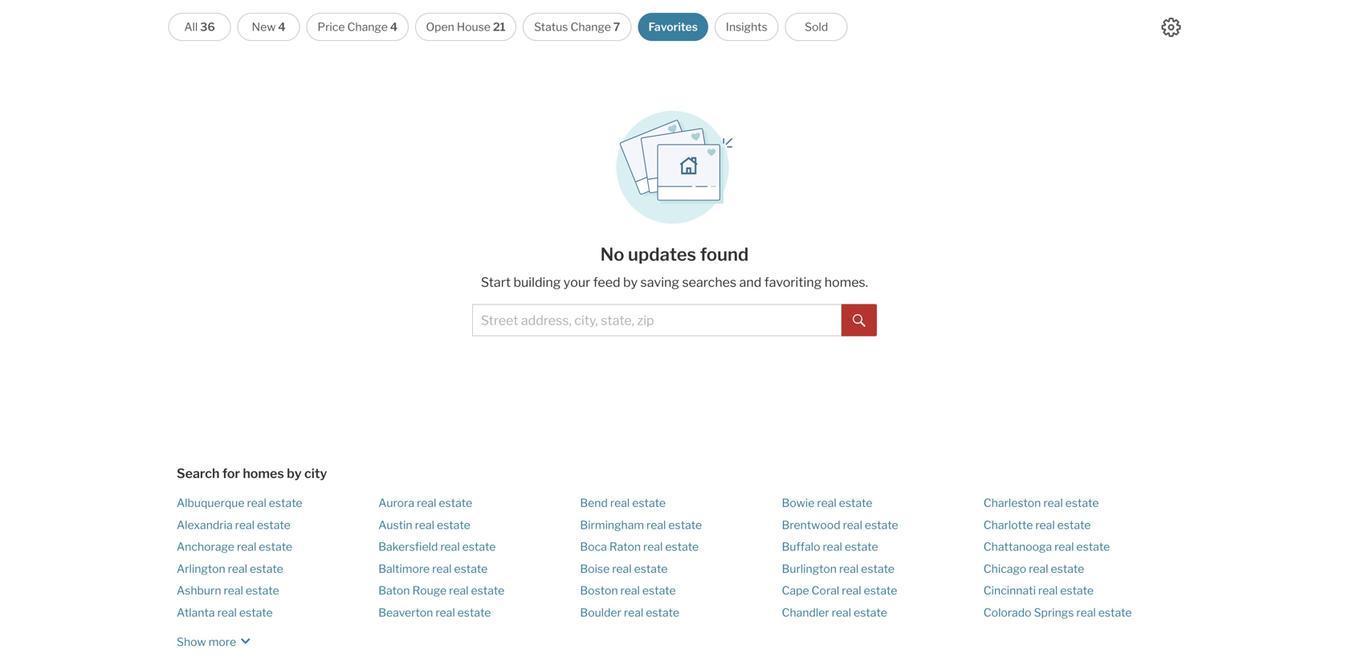 Task type: describe. For each thing, give the bounding box(es) containing it.
price
[[318, 20, 345, 34]]

colorado springs real estate link
[[984, 606, 1132, 619]]

estate for boston real estate
[[643, 584, 676, 597]]

Open House radio
[[415, 13, 517, 41]]

charlotte real estate link
[[984, 518, 1091, 532]]

estate for ashburn real estate
[[246, 584, 279, 597]]

aurora real estate
[[379, 496, 473, 510]]

New radio
[[237, 13, 300, 41]]

change for 7
[[571, 20, 611, 34]]

and
[[740, 274, 762, 290]]

estate for alexandria real estate
[[257, 518, 291, 532]]

anchorage real estate
[[177, 540, 292, 554]]

ashburn real estate link
[[177, 584, 279, 597]]

bakersfield
[[379, 540, 438, 554]]

real for boulder real estate
[[624, 606, 644, 619]]

ashburn real estate
[[177, 584, 279, 597]]

estate for buffalo real estate
[[845, 540, 879, 554]]

chicago
[[984, 562, 1027, 575]]

chandler real estate
[[782, 606, 888, 619]]

aurora
[[379, 496, 415, 510]]

estate for charlotte real estate
[[1058, 518, 1091, 532]]

estate for arlington real estate
[[250, 562, 283, 575]]

springs
[[1034, 606, 1074, 619]]

burlington real estate link
[[782, 562, 895, 575]]

bend
[[580, 496, 608, 510]]

burlington real estate
[[782, 562, 895, 575]]

insights
[[726, 20, 768, 34]]

baltimore
[[379, 562, 430, 575]]

bowie real estate link
[[782, 496, 873, 510]]

raton
[[610, 540, 641, 554]]

birmingham
[[580, 518, 644, 532]]

favorites
[[649, 20, 698, 34]]

All radio
[[168, 13, 231, 41]]

baltimore real estate link
[[379, 562, 488, 575]]

cincinnati real estate
[[984, 584, 1094, 597]]

real for chandler real estate
[[832, 606, 852, 619]]

boston
[[580, 584, 618, 597]]

real down burlington real estate
[[842, 584, 862, 597]]

aurora real estate link
[[379, 496, 473, 510]]

estate for aurora real estate
[[439, 496, 473, 510]]

cape
[[782, 584, 810, 597]]

coral
[[812, 584, 840, 597]]

boulder real estate link
[[580, 606, 680, 619]]

real for ashburn real estate
[[224, 584, 243, 597]]

chattanooga real estate
[[984, 540, 1110, 554]]

real for arlington real estate
[[228, 562, 247, 575]]

boston real estate
[[580, 584, 676, 597]]

buffalo real estate
[[782, 540, 879, 554]]

real for chattanooga real estate
[[1055, 540, 1075, 554]]

brentwood real estate link
[[782, 518, 899, 532]]

real for bend real estate
[[610, 496, 630, 510]]

your
[[564, 274, 591, 290]]

real for anchorage real estate
[[237, 540, 257, 554]]

burlington
[[782, 562, 837, 575]]

real for bakersfield real estate
[[441, 540, 460, 554]]

Favorites radio
[[638, 13, 709, 41]]

colorado
[[984, 606, 1032, 619]]

Status Change radio
[[523, 13, 632, 41]]

brentwood
[[782, 518, 841, 532]]

estate for beaverton real estate
[[458, 606, 491, 619]]

chandler
[[782, 606, 830, 619]]

birmingham real estate
[[580, 518, 702, 532]]

bowie real estate
[[782, 496, 873, 510]]

chattanooga real estate link
[[984, 540, 1110, 554]]

open house 21
[[426, 20, 506, 34]]

real for beaverton real estate
[[436, 606, 455, 619]]

austin
[[379, 518, 413, 532]]

more
[[209, 635, 236, 649]]

cincinnati real estate link
[[984, 584, 1094, 597]]

austin real estate
[[379, 518, 471, 532]]

all 36
[[184, 20, 215, 34]]

36
[[200, 20, 215, 34]]

for
[[222, 466, 240, 481]]

cape coral real estate link
[[782, 584, 898, 597]]

show more
[[177, 635, 236, 649]]

boca
[[580, 540, 607, 554]]

anchorage
[[177, 540, 235, 554]]

real for charleston real estate
[[1044, 496, 1063, 510]]

boulder
[[580, 606, 622, 619]]

ashburn
[[177, 584, 221, 597]]

baton rouge real estate
[[379, 584, 505, 597]]

Insights radio
[[715, 13, 779, 41]]

city
[[304, 466, 327, 481]]

search
[[177, 466, 220, 481]]

bakersfield real estate link
[[379, 540, 496, 554]]

4 inside price change radio
[[390, 20, 398, 34]]

estate for austin real estate
[[437, 518, 471, 532]]

estate for baltimore real estate
[[454, 562, 488, 575]]

chattanooga
[[984, 540, 1053, 554]]

estate for atlanta real estate
[[239, 606, 273, 619]]

real down birmingham real estate
[[644, 540, 663, 554]]

homes.
[[825, 274, 869, 290]]

saving
[[641, 274, 680, 290]]

albuquerque real estate
[[177, 496, 303, 510]]

real for buffalo real estate
[[823, 540, 843, 554]]

estate for chandler real estate
[[854, 606, 888, 619]]

atlanta real estate
[[177, 606, 273, 619]]

option group containing all
[[168, 13, 848, 41]]

real for birmingham real estate
[[647, 518, 666, 532]]

0 vertical spatial by
[[623, 274, 638, 290]]

baltimore real estate
[[379, 562, 488, 575]]

open
[[426, 20, 455, 34]]

real for alexandria real estate
[[235, 518, 255, 532]]

submit search image
[[853, 314, 866, 327]]



Task type: vqa. For each thing, say whether or not it's contained in the screenshot.
Atlanta real estate
yes



Task type: locate. For each thing, give the bounding box(es) containing it.
atlanta real estate link
[[177, 606, 273, 619]]

by left city
[[287, 466, 302, 481]]

estate down the chattanooga real estate
[[1051, 562, 1085, 575]]

alexandria real estate
[[177, 518, 291, 532]]

estate for boulder real estate
[[646, 606, 680, 619]]

albuquerque real estate link
[[177, 496, 303, 510]]

0 horizontal spatial 4
[[278, 20, 286, 34]]

estate up buffalo real estate
[[865, 518, 899, 532]]

estate up bakersfield real estate link
[[437, 518, 471, 532]]

0 horizontal spatial change
[[347, 20, 388, 34]]

estate for burlington real estate
[[861, 562, 895, 575]]

Sold radio
[[786, 13, 848, 41]]

real down cape coral real estate on the bottom right of page
[[832, 606, 852, 619]]

real up springs
[[1039, 584, 1058, 597]]

house
[[457, 20, 491, 34]]

alexandria real estate link
[[177, 518, 291, 532]]

by
[[623, 274, 638, 290], [287, 466, 302, 481]]

estate down charlotte real estate link
[[1077, 540, 1110, 554]]

estate up brentwood real estate
[[839, 496, 873, 510]]

1 vertical spatial by
[[287, 466, 302, 481]]

status change 7
[[534, 20, 620, 34]]

by right feed
[[623, 274, 638, 290]]

7
[[614, 20, 620, 34]]

estate for anchorage real estate
[[259, 540, 292, 554]]

real up brentwood real estate
[[817, 496, 837, 510]]

real up the chattanooga real estate
[[1036, 518, 1055, 532]]

real up baton rouge real estate
[[432, 562, 452, 575]]

2 change from the left
[[571, 20, 611, 34]]

estate down homes
[[269, 496, 303, 510]]

real for atlanta real estate
[[217, 606, 237, 619]]

change
[[347, 20, 388, 34], [571, 20, 611, 34]]

estate for brentwood real estate
[[865, 518, 899, 532]]

beaverton real estate
[[379, 606, 491, 619]]

estate up "beaverton real estate"
[[471, 584, 505, 597]]

charlotte real estate
[[984, 518, 1091, 532]]

baton rouge real estate link
[[379, 584, 505, 597]]

4
[[278, 20, 286, 34], [390, 20, 398, 34]]

bend real estate link
[[580, 496, 666, 510]]

estate for cincinnati real estate
[[1061, 584, 1094, 597]]

estate for bend real estate
[[632, 496, 666, 510]]

2 4 from the left
[[390, 20, 398, 34]]

21
[[493, 20, 506, 34]]

estate for birmingham real estate
[[669, 518, 702, 532]]

real for aurora real estate
[[417, 496, 437, 510]]

estate for charleston real estate
[[1066, 496, 1099, 510]]

real up boca raton real estate
[[647, 518, 666, 532]]

real up the baltimore real estate
[[441, 540, 460, 554]]

real up cape coral real estate on the bottom right of page
[[840, 562, 859, 575]]

real down baton rouge real estate
[[436, 606, 455, 619]]

estate down baton rouge real estate link
[[458, 606, 491, 619]]

charleston real estate
[[984, 496, 1099, 510]]

updates
[[628, 243, 697, 265]]

homes
[[243, 466, 284, 481]]

estate down albuquerque real estate
[[257, 518, 291, 532]]

estate down birmingham real estate
[[666, 540, 699, 554]]

bakersfield real estate
[[379, 540, 496, 554]]

new 4
[[252, 20, 286, 34]]

estate down burlington real estate
[[864, 584, 898, 597]]

chicago real estate
[[984, 562, 1085, 575]]

real for austin real estate
[[415, 518, 435, 532]]

real for chicago real estate
[[1029, 562, 1049, 575]]

estate for bowie real estate
[[839, 496, 873, 510]]

boca raton real estate
[[580, 540, 699, 554]]

start
[[481, 274, 511, 290]]

estate for boise real estate
[[634, 562, 668, 575]]

estate for bakersfield real estate
[[463, 540, 496, 554]]

0 horizontal spatial by
[[287, 466, 302, 481]]

price change 4
[[318, 20, 398, 34]]

estate down boca raton real estate
[[634, 562, 668, 575]]

real for bowie real estate
[[817, 496, 837, 510]]

real for cincinnati real estate
[[1039, 584, 1058, 597]]

boise real estate
[[580, 562, 668, 575]]

boise
[[580, 562, 610, 575]]

real down the boston real estate link
[[624, 606, 644, 619]]

4 left open on the top left of the page
[[390, 20, 398, 34]]

real down ashburn real estate link
[[217, 606, 237, 619]]

estate up boca raton real estate
[[669, 518, 702, 532]]

estate for chattanooga real estate
[[1077, 540, 1110, 554]]

estate down boston real estate
[[646, 606, 680, 619]]

start building your feed by saving searches and favoriting homes.
[[481, 274, 869, 290]]

real for albuquerque real estate
[[247, 496, 267, 510]]

real for baltimore real estate
[[432, 562, 452, 575]]

real down aurora real estate
[[415, 518, 435, 532]]

feed
[[593, 274, 621, 290]]

estate up chattanooga real estate link
[[1058, 518, 1091, 532]]

rouge
[[413, 584, 447, 597]]

new
[[252, 20, 276, 34]]

real right rouge
[[449, 584, 469, 597]]

sold
[[805, 20, 829, 34]]

real down anchorage real estate at the bottom left
[[228, 562, 247, 575]]

show more link
[[177, 627, 256, 651]]

change left 7
[[571, 20, 611, 34]]

real down 'raton'
[[612, 562, 632, 575]]

real down charlotte real estate link
[[1055, 540, 1075, 554]]

estate down cape coral real estate on the bottom right of page
[[854, 606, 888, 619]]

alexandria
[[177, 518, 233, 532]]

1 4 from the left
[[278, 20, 286, 34]]

cape coral real estate
[[782, 584, 898, 597]]

change right 'price'
[[347, 20, 388, 34]]

real up the burlington real estate link
[[823, 540, 843, 554]]

beaverton
[[379, 606, 433, 619]]

real for brentwood real estate
[[843, 518, 863, 532]]

estate up baltimore real estate link
[[463, 540, 496, 554]]

albuquerque
[[177, 496, 245, 510]]

real up boulder real estate
[[621, 584, 640, 597]]

estate down arlington real estate
[[246, 584, 279, 597]]

real right springs
[[1077, 606, 1096, 619]]

change inside option
[[571, 20, 611, 34]]

estate up cape coral real estate on the bottom right of page
[[861, 562, 895, 575]]

arlington real estate
[[177, 562, 283, 575]]

arlington real estate link
[[177, 562, 283, 575]]

anchorage real estate link
[[177, 540, 292, 554]]

chicago real estate link
[[984, 562, 1085, 575]]

Street address, city, state, zip search field
[[472, 304, 842, 336]]

birmingham real estate link
[[580, 518, 702, 532]]

real for boston real estate
[[621, 584, 640, 597]]

4 right the new
[[278, 20, 286, 34]]

estate up austin real estate link
[[439, 496, 473, 510]]

option group
[[168, 13, 848, 41]]

1 horizontal spatial by
[[623, 274, 638, 290]]

arlington
[[177, 562, 225, 575]]

status
[[534, 20, 568, 34]]

Price Change radio
[[307, 13, 409, 41]]

real for charlotte real estate
[[1036, 518, 1055, 532]]

all
[[184, 20, 198, 34]]

beaverton real estate link
[[379, 606, 491, 619]]

real up buffalo real estate link
[[843, 518, 863, 532]]

estate right springs
[[1099, 606, 1132, 619]]

searches
[[682, 274, 737, 290]]

change inside radio
[[347, 20, 388, 34]]

estate up colorado springs real estate link
[[1061, 584, 1094, 597]]

building
[[514, 274, 561, 290]]

colorado springs real estate
[[984, 606, 1132, 619]]

real up austin real estate link
[[417, 496, 437, 510]]

real down arlington real estate
[[224, 584, 243, 597]]

charleston
[[984, 496, 1041, 510]]

found
[[700, 243, 749, 265]]

bowie
[[782, 496, 815, 510]]

1 horizontal spatial change
[[571, 20, 611, 34]]

estate up birmingham real estate
[[632, 496, 666, 510]]

bend real estate
[[580, 496, 666, 510]]

brentwood real estate
[[782, 518, 899, 532]]

real
[[247, 496, 267, 510], [417, 496, 437, 510], [610, 496, 630, 510], [817, 496, 837, 510], [1044, 496, 1063, 510], [235, 518, 255, 532], [415, 518, 435, 532], [647, 518, 666, 532], [843, 518, 863, 532], [1036, 518, 1055, 532], [237, 540, 257, 554], [441, 540, 460, 554], [644, 540, 663, 554], [823, 540, 843, 554], [1055, 540, 1075, 554], [228, 562, 247, 575], [432, 562, 452, 575], [612, 562, 632, 575], [840, 562, 859, 575], [1029, 562, 1049, 575], [224, 584, 243, 597], [449, 584, 469, 597], [621, 584, 640, 597], [842, 584, 862, 597], [1039, 584, 1058, 597], [217, 606, 237, 619], [436, 606, 455, 619], [624, 606, 644, 619], [832, 606, 852, 619], [1077, 606, 1096, 619]]

real up birmingham
[[610, 496, 630, 510]]

no updates found
[[601, 243, 749, 265]]

estate for chicago real estate
[[1051, 562, 1085, 575]]

estate up baton rouge real estate link
[[454, 562, 488, 575]]

change for 4
[[347, 20, 388, 34]]

show
[[177, 635, 206, 649]]

real down albuquerque real estate
[[235, 518, 255, 532]]

estate down anchorage real estate link
[[250, 562, 283, 575]]

4 inside new 'radio'
[[278, 20, 286, 34]]

real down search for homes by city
[[247, 496, 267, 510]]

estate up boulder real estate
[[643, 584, 676, 597]]

estate
[[269, 496, 303, 510], [439, 496, 473, 510], [632, 496, 666, 510], [839, 496, 873, 510], [1066, 496, 1099, 510], [257, 518, 291, 532], [437, 518, 471, 532], [669, 518, 702, 532], [865, 518, 899, 532], [1058, 518, 1091, 532], [259, 540, 292, 554], [463, 540, 496, 554], [666, 540, 699, 554], [845, 540, 879, 554], [1077, 540, 1110, 554], [250, 562, 283, 575], [454, 562, 488, 575], [634, 562, 668, 575], [861, 562, 895, 575], [1051, 562, 1085, 575], [246, 584, 279, 597], [471, 584, 505, 597], [643, 584, 676, 597], [864, 584, 898, 597], [1061, 584, 1094, 597], [239, 606, 273, 619], [458, 606, 491, 619], [646, 606, 680, 619], [854, 606, 888, 619], [1099, 606, 1132, 619]]

cincinnati
[[984, 584, 1036, 597]]

charlotte
[[984, 518, 1033, 532]]

search for homes by city
[[177, 466, 327, 481]]

estate for albuquerque real estate
[[269, 496, 303, 510]]

estate up charlotte real estate
[[1066, 496, 1099, 510]]

real for burlington real estate
[[840, 562, 859, 575]]

charleston real estate link
[[984, 496, 1099, 510]]

favoriting
[[765, 274, 822, 290]]

real up cincinnati real estate link in the right of the page
[[1029, 562, 1049, 575]]

boca raton real estate link
[[580, 540, 699, 554]]

1 change from the left
[[347, 20, 388, 34]]

estate down brentwood real estate link
[[845, 540, 879, 554]]

austin real estate link
[[379, 518, 471, 532]]

1 horizontal spatial 4
[[390, 20, 398, 34]]

estate down ashburn real estate link
[[239, 606, 273, 619]]

real up charlotte real estate
[[1044, 496, 1063, 510]]

real down alexandria real estate link
[[237, 540, 257, 554]]

boston real estate link
[[580, 584, 676, 597]]

real for boise real estate
[[612, 562, 632, 575]]

estate down alexandria real estate link
[[259, 540, 292, 554]]



